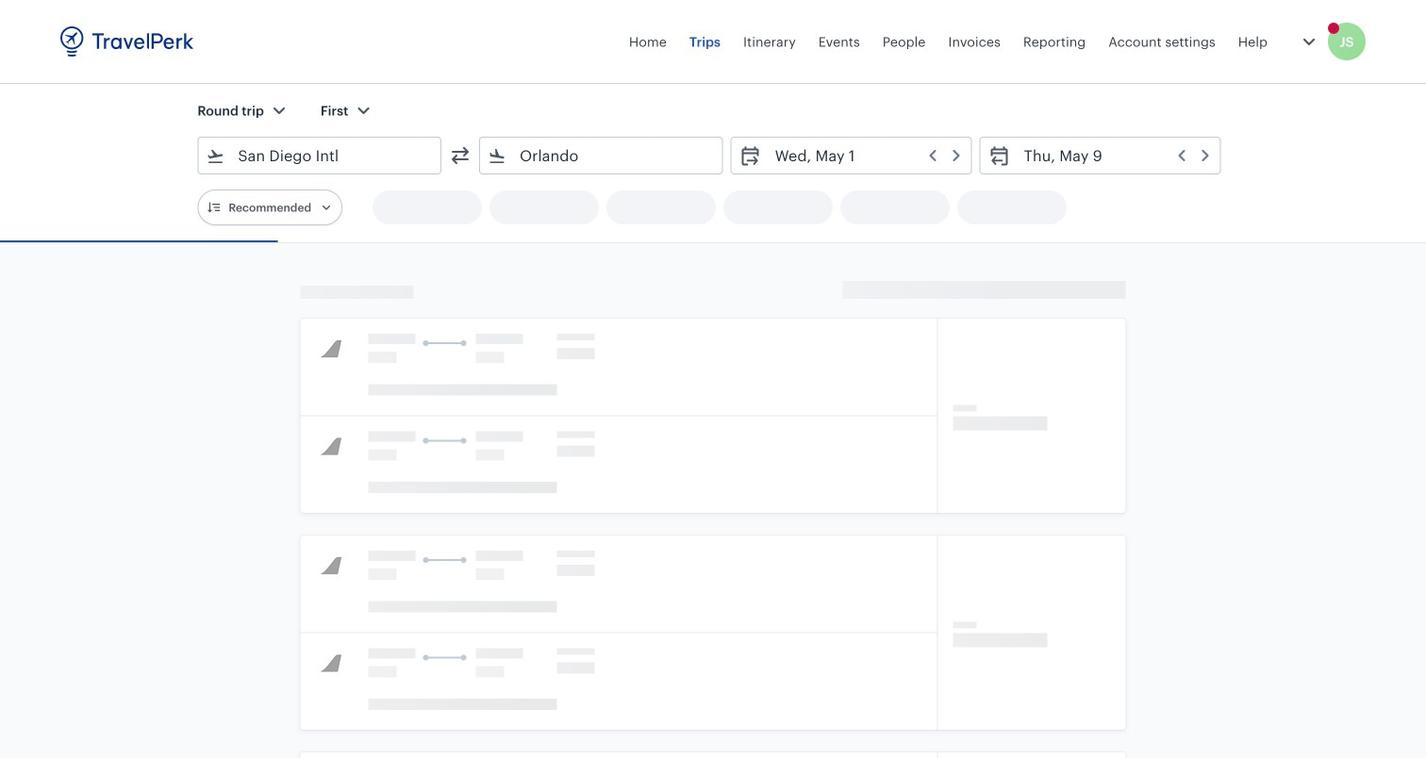 Task type: vqa. For each thing, say whether or not it's contained in the screenshot.
the Return field on the right top
yes



Task type: locate. For each thing, give the bounding box(es) containing it.
Depart field
[[762, 141, 964, 171]]

From search field
[[225, 141, 416, 171]]



Task type: describe. For each thing, give the bounding box(es) containing it.
Return field
[[1011, 141, 1213, 171]]

To search field
[[506, 141, 698, 171]]



